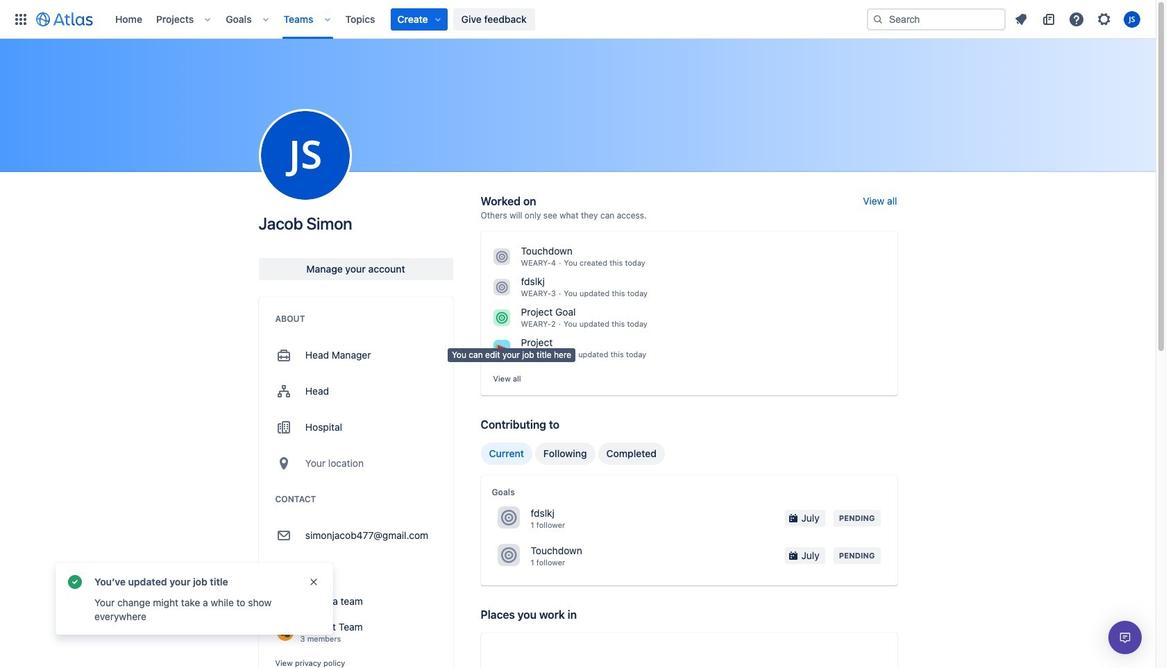 Task type: locate. For each thing, give the bounding box(es) containing it.
banner
[[0, 0, 1156, 39]]

tooltip
[[448, 348, 576, 362]]

profile image actions image
[[297, 147, 313, 164]]

group
[[481, 443, 665, 465]]

settings image
[[1096, 11, 1113, 27]]

help image
[[1068, 11, 1085, 27]]

account image
[[1124, 11, 1141, 27]]



Task type: vqa. For each thing, say whether or not it's contained in the screenshot.
Goal icon
no



Task type: describe. For each thing, give the bounding box(es) containing it.
search image
[[873, 14, 884, 25]]

notifications image
[[1013, 11, 1029, 27]]

Search field
[[867, 8, 1006, 30]]

switch to... image
[[12, 11, 29, 27]]

dismiss image
[[308, 577, 319, 588]]

top element
[[8, 0, 867, 39]]

open intercom messenger image
[[1117, 630, 1134, 646]]



